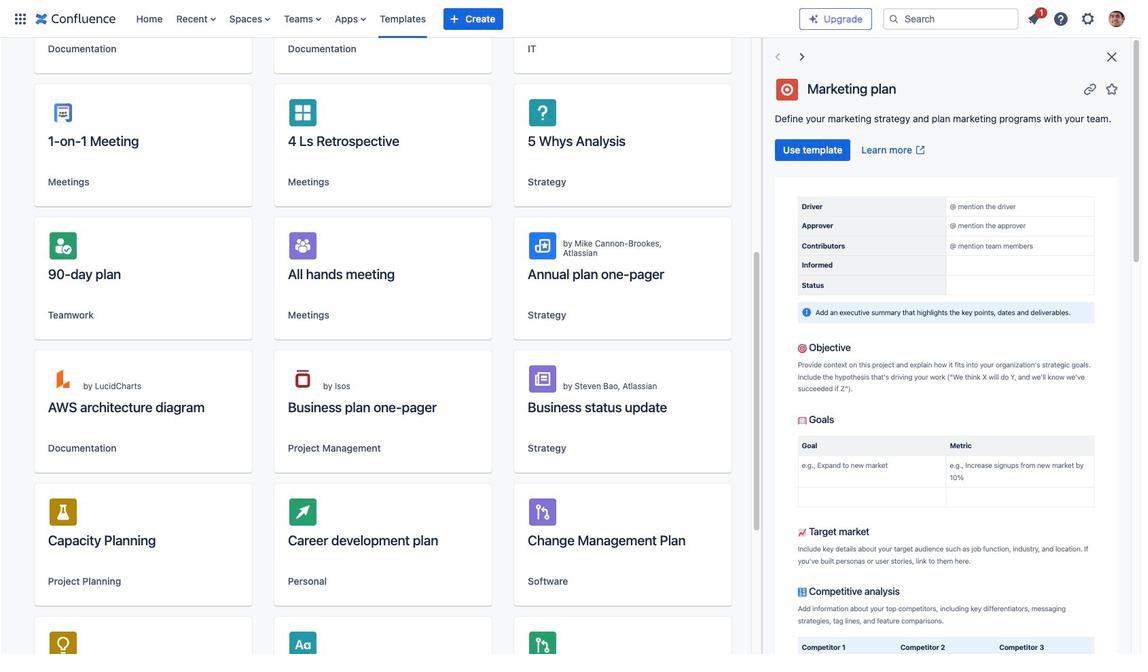 Task type: describe. For each thing, give the bounding box(es) containing it.
previous template image
[[770, 49, 786, 65]]

settings icon image
[[1080, 11, 1096, 27]]

global element
[[8, 0, 800, 38]]

list for "premium" icon
[[1022, 5, 1133, 31]]

search image
[[889, 13, 899, 24]]

list for appswitcher icon
[[129, 0, 800, 38]]

help icon image
[[1053, 11, 1069, 27]]

share link image
[[1082, 81, 1098, 97]]

premium image
[[808, 13, 819, 24]]



Task type: vqa. For each thing, say whether or not it's contained in the screenshot.
Premium icon list
yes



Task type: locate. For each thing, give the bounding box(es) containing it.
confluence image
[[35, 11, 116, 27], [35, 11, 116, 27]]

banner
[[0, 0, 1141, 38]]

None search field
[[883, 8, 1019, 30]]

1 horizontal spatial list
[[1022, 5, 1133, 31]]

list
[[129, 0, 800, 38], [1022, 5, 1133, 31]]

Search field
[[883, 8, 1019, 30]]

0 horizontal spatial list
[[129, 0, 800, 38]]

star marketing plan image
[[1104, 81, 1120, 97]]

close image
[[1104, 49, 1120, 65]]

notification icon image
[[1026, 11, 1042, 27]]

list item inside list
[[1022, 5, 1048, 30]]

list item
[[1022, 5, 1048, 30]]

appswitcher icon image
[[12, 11, 29, 27]]

next template image
[[794, 49, 810, 65]]

group
[[775, 139, 931, 161]]

your profile and preferences image
[[1109, 11, 1125, 27]]



